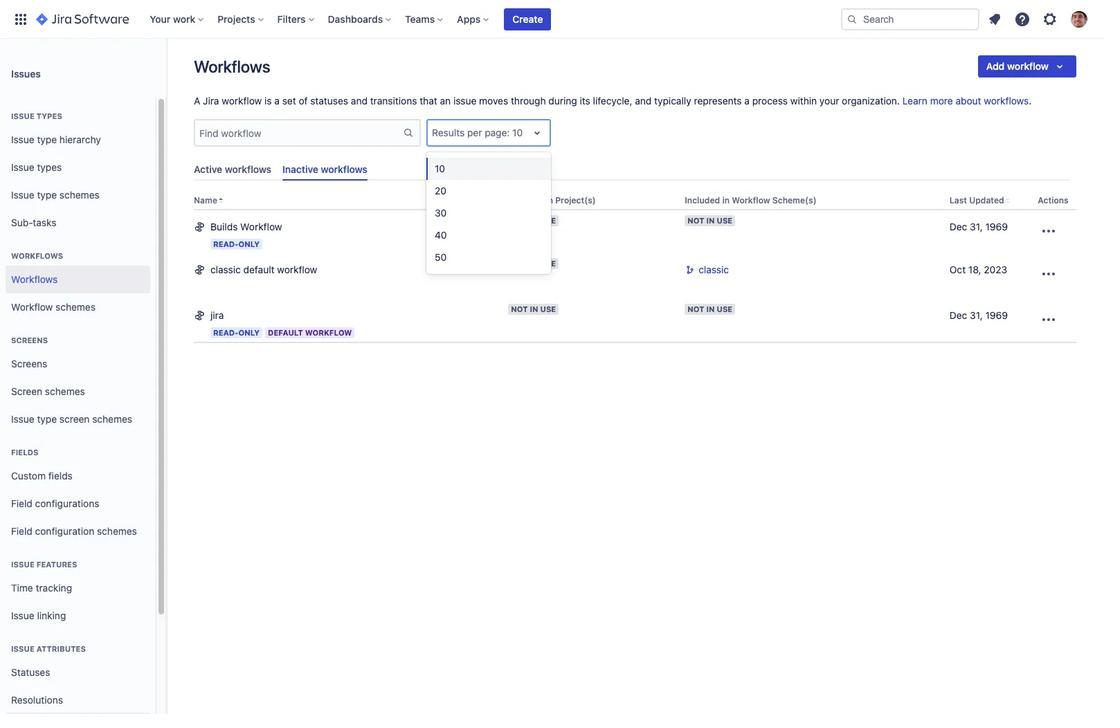 Task type: locate. For each thing, give the bounding box(es) containing it.
1 classic from the left
[[210, 264, 241, 276]]

about
[[956, 95, 982, 107]]

1 vertical spatial workflow image
[[194, 263, 205, 276]]

and right statuses at the left of the page
[[351, 95, 368, 107]]

1969
[[986, 221, 1008, 233], [986, 310, 1008, 321]]

1 issue from the top
[[11, 111, 35, 120]]

lifecycle,
[[593, 95, 633, 107]]

fields group
[[6, 433, 150, 550]]

3 workflow image from the top
[[194, 309, 205, 321]]

during
[[549, 95, 577, 107]]

field up issue features
[[11, 525, 32, 537]]

and left typically
[[635, 95, 652, 107]]

time tracking link
[[6, 575, 150, 602]]

2 dec from the top
[[950, 310, 967, 321]]

use for classic default workflow
[[540, 259, 556, 268]]

your profile and settings image
[[1071, 11, 1088, 27]]

issue inside "screens" group
[[11, 413, 34, 425]]

screens down workflow schemes
[[11, 336, 48, 345]]

workflow for a jira workflow is a set of statuses and transitions that an issue moves through during its lifecycle, and typically represents a process within your organization. learn more about workflows .
[[222, 95, 262, 107]]

not for builds workflow
[[511, 216, 528, 225]]

workflows for workflows link
[[11, 273, 58, 285]]

workflow image left builds
[[194, 220, 205, 233]]

0 vertical spatial dec
[[950, 221, 967, 233]]

0 vertical spatial workflow
[[1007, 60, 1049, 72]]

issue type hierarchy
[[11, 133, 101, 145]]

teams
[[405, 13, 435, 25]]

0 horizontal spatial a
[[274, 95, 280, 107]]

issue features
[[11, 560, 77, 569]]

issue for issue type schemes
[[11, 189, 34, 201]]

2 31, from the top
[[970, 310, 983, 321]]

1 type from the top
[[37, 133, 57, 145]]

issue linking link
[[6, 602, 150, 630]]

0 horizontal spatial workflow
[[222, 95, 262, 107]]

3 type from the top
[[37, 413, 57, 425]]

2 read- from the top
[[213, 328, 238, 337]]

tab list
[[188, 158, 1077, 181]]

only left default
[[238, 328, 260, 337]]

read-only down the builds workflow
[[213, 240, 260, 249]]

represents
[[694, 95, 742, 107]]

2 and from the left
[[635, 95, 652, 107]]

tab list containing active workflows
[[188, 158, 1077, 181]]

read- down jira at the top
[[213, 328, 238, 337]]

not in use dec 31, 1969
[[688, 216, 1008, 233], [688, 305, 1008, 321]]

workflow image left default
[[194, 263, 205, 276]]

actions image
[[1041, 223, 1057, 240]]

1 31, from the top
[[970, 221, 983, 233]]

included
[[508, 195, 544, 206], [685, 195, 720, 206]]

add workflow button
[[978, 55, 1077, 78]]

1 included from the left
[[508, 195, 544, 206]]

dec down oct
[[950, 310, 967, 321]]

6 issue from the top
[[11, 560, 35, 569]]

workflow left is
[[222, 95, 262, 107]]

10 left open icon
[[512, 127, 523, 138]]

in for project(s)
[[546, 195, 553, 206]]

1 horizontal spatial workflow
[[277, 264, 317, 276]]

linking
[[37, 610, 66, 621]]

1 1969 from the top
[[986, 221, 1008, 233]]

2 a from the left
[[745, 95, 750, 107]]

actions image for dec 31, 1969
[[1041, 312, 1057, 328]]

workflows link
[[6, 266, 150, 294]]

dashboards
[[328, 13, 383, 25]]

schemes down issue types "link"
[[59, 189, 100, 201]]

1 vertical spatial not in use dec 31, 1969
[[688, 305, 1008, 321]]

teams button
[[401, 8, 449, 30]]

workflows right "inactive"
[[321, 163, 368, 175]]

2 1969 from the top
[[986, 310, 1008, 321]]

31,
[[970, 221, 983, 233], [970, 310, 983, 321]]

31, for jira
[[970, 310, 983, 321]]

workflows down sub-tasks
[[11, 251, 63, 260]]

1 vertical spatial 31,
[[970, 310, 983, 321]]

0 vertical spatial not in use
[[511, 216, 556, 225]]

and
[[351, 95, 368, 107], [635, 95, 652, 107]]

a left process
[[745, 95, 750, 107]]

in left scheme(s)
[[722, 195, 730, 206]]

learn more about workflows link
[[903, 95, 1029, 107]]

schemes down field configurations 'link'
[[97, 525, 137, 537]]

0 horizontal spatial in
[[546, 195, 553, 206]]

1 vertical spatial type
[[37, 189, 57, 201]]

workflows for workflows group
[[11, 251, 63, 260]]

workflow
[[732, 195, 770, 206], [240, 221, 282, 233], [11, 301, 53, 313], [305, 328, 352, 337]]

1 horizontal spatial in
[[722, 195, 730, 206]]

0 vertical spatial screens
[[11, 336, 48, 345]]

field down custom on the bottom left of page
[[11, 498, 32, 509]]

1 vertical spatial field
[[11, 525, 32, 537]]

projects
[[218, 13, 255, 25]]

dec for jira
[[950, 310, 967, 321]]

1 vertical spatial workflow
[[222, 95, 262, 107]]

learn
[[903, 95, 928, 107]]

1 vertical spatial actions image
[[1041, 312, 1057, 328]]

filters
[[277, 13, 306, 25]]

2 vertical spatial type
[[37, 413, 57, 425]]

0 vertical spatial 31,
[[970, 221, 983, 233]]

name button
[[194, 195, 217, 206]]

included in project(s)
[[508, 195, 596, 206]]

workflow image for classic
[[194, 263, 205, 276]]

workflows group
[[6, 237, 150, 325]]

18,
[[969, 264, 982, 276]]

2 issue from the top
[[11, 133, 34, 145]]

workflow right builds
[[240, 221, 282, 233]]

1 not in use from the top
[[511, 216, 556, 225]]

2 vertical spatial workflows
[[11, 273, 58, 285]]

type inside "screens" group
[[37, 413, 57, 425]]

issue types
[[11, 111, 62, 120]]

down icon image
[[1052, 58, 1068, 75]]

0 horizontal spatial classic
[[210, 264, 241, 276]]

schemes
[[59, 189, 100, 201], [55, 301, 96, 313], [45, 385, 85, 397], [92, 413, 132, 425], [97, 525, 137, 537]]

organization.
[[842, 95, 900, 107]]

1 horizontal spatial included
[[685, 195, 720, 206]]

workflows up jira at the left top
[[194, 57, 270, 76]]

not for classic default workflow
[[511, 259, 528, 268]]

open image
[[529, 125, 546, 141]]

schemes down workflows link
[[55, 301, 96, 313]]

work
[[173, 13, 195, 25]]

set
[[282, 95, 296, 107]]

Results per page: 10 text field
[[433, 126, 436, 140]]

2 in from the left
[[722, 195, 730, 206]]

screens inside screens link
[[11, 358, 47, 369]]

1 vertical spatial dec
[[950, 310, 967, 321]]

read- down builds
[[213, 240, 238, 249]]

workflows up workflow schemes
[[11, 273, 58, 285]]

its
[[580, 95, 590, 107]]

jira
[[210, 310, 224, 321]]

0 vertical spatial type
[[37, 133, 57, 145]]

included for included in project(s)
[[508, 195, 544, 206]]

1 vertical spatial read-only
[[213, 328, 260, 337]]

actions image
[[1041, 266, 1057, 283], [1041, 312, 1057, 328]]

1 vertical spatial 1969
[[986, 310, 1008, 321]]

default
[[243, 264, 275, 276]]

1 actions image from the top
[[1041, 266, 1057, 283]]

time
[[11, 582, 33, 594]]

1 vertical spatial not in use
[[511, 259, 556, 268]]

configuration
[[35, 525, 94, 537]]

add workflow
[[987, 60, 1049, 72]]

configurations
[[35, 498, 99, 509]]

classic left default
[[210, 264, 241, 276]]

1 vertical spatial workflows
[[11, 251, 63, 260]]

31, down last updated button at the right top of the page
[[970, 221, 983, 233]]

2 actions image from the top
[[1041, 312, 1057, 328]]

0 horizontal spatial included
[[508, 195, 544, 206]]

per
[[467, 127, 482, 138]]

read-only
[[213, 240, 260, 249], [213, 328, 260, 337]]

1 horizontal spatial classic
[[699, 264, 729, 276]]

3 issue from the top
[[11, 161, 34, 173]]

type left screen
[[37, 413, 57, 425]]

5 issue from the top
[[11, 413, 34, 425]]

read-only down jira at the top
[[213, 328, 260, 337]]

project(s)
[[555, 195, 596, 206]]

workflows for active workflows
[[225, 163, 271, 175]]

2 type from the top
[[37, 189, 57, 201]]

workflow image left jira at the top
[[194, 309, 205, 321]]

field
[[11, 498, 32, 509], [11, 525, 32, 537]]

0 vertical spatial field
[[11, 498, 32, 509]]

issue
[[11, 111, 35, 120], [11, 133, 34, 145], [11, 161, 34, 173], [11, 189, 34, 201], [11, 413, 34, 425], [11, 560, 35, 569], [11, 610, 34, 621], [11, 645, 35, 654]]

workflows
[[984, 95, 1029, 107], [225, 163, 271, 175], [321, 163, 368, 175]]

schemes up issue type screen schemes
[[45, 385, 85, 397]]

banner containing your work
[[0, 0, 1104, 39]]

issue type screen schemes
[[11, 413, 132, 425]]

0 vertical spatial only
[[238, 240, 260, 249]]

1 horizontal spatial a
[[745, 95, 750, 107]]

name
[[194, 195, 217, 206]]

screen
[[11, 385, 42, 397]]

2 vertical spatial not in use
[[511, 305, 556, 314]]

dec down the last on the top right of page
[[950, 221, 967, 233]]

default workflow
[[268, 328, 352, 337]]

0 horizontal spatial and
[[351, 95, 368, 107]]

4 issue from the top
[[11, 189, 34, 201]]

screen
[[59, 413, 90, 425]]

your
[[820, 95, 839, 107]]

field inside field configurations 'link'
[[11, 498, 32, 509]]

1 workflow image from the top
[[194, 220, 205, 233]]

custom fields link
[[6, 463, 150, 490]]

workflow
[[1007, 60, 1049, 72], [222, 95, 262, 107], [277, 264, 317, 276]]

type up tasks
[[37, 189, 57, 201]]

workflow down workflows link
[[11, 301, 53, 313]]

1 horizontal spatial and
[[635, 95, 652, 107]]

workflows right active
[[225, 163, 271, 175]]

0 vertical spatial actions image
[[1041, 266, 1057, 283]]

field inside field configuration schemes link
[[11, 525, 32, 537]]

1969 down "2023"
[[986, 310, 1008, 321]]

issue linking
[[11, 610, 66, 621]]

31, for builds workflow
[[970, 221, 983, 233]]

workflow left "down icon"
[[1007, 60, 1049, 72]]

2 read-only from the top
[[213, 328, 260, 337]]

1 horizontal spatial workflows
[[321, 163, 368, 175]]

1 vertical spatial read-
[[213, 328, 238, 337]]

only down the builds workflow
[[238, 240, 260, 249]]

in left the project(s) at the top right of the page
[[546, 195, 553, 206]]

2 screens from the top
[[11, 358, 47, 369]]

time tracking
[[11, 582, 72, 594]]

1 not in use dec 31, 1969 from the top
[[688, 216, 1008, 233]]

8 issue from the top
[[11, 645, 35, 654]]

read-
[[213, 240, 238, 249], [213, 328, 238, 337]]

apps button
[[453, 8, 495, 30]]

not for jira
[[511, 305, 528, 314]]

a right is
[[274, 95, 280, 107]]

workflows down add
[[984, 95, 1029, 107]]

type down types
[[37, 133, 57, 145]]

2 not in use from the top
[[511, 259, 556, 268]]

workflow right default
[[277, 264, 317, 276]]

issue type schemes link
[[6, 181, 150, 209]]

actions image for oct 18, 2023
[[1041, 266, 1057, 283]]

types
[[37, 161, 62, 173]]

schemes inside fields group
[[97, 525, 137, 537]]

more
[[930, 95, 953, 107]]

0 horizontal spatial workflows
[[225, 163, 271, 175]]

resolutions link
[[6, 687, 150, 715]]

your
[[150, 13, 171, 25]]

screens for "screens" group
[[11, 336, 48, 345]]

field configuration schemes link
[[6, 518, 150, 546]]

2 vertical spatial workflow
[[277, 264, 317, 276]]

banner
[[0, 0, 1104, 39]]

issue inside "group"
[[11, 645, 35, 654]]

field configuration schemes
[[11, 525, 137, 537]]

issue inside "link"
[[11, 161, 34, 173]]

1 dec from the top
[[950, 221, 967, 233]]

1 vertical spatial 10
[[435, 163, 445, 174]]

3 not in use from the top
[[511, 305, 556, 314]]

2 included from the left
[[685, 195, 720, 206]]

1 field from the top
[[11, 498, 32, 509]]

10 up 20
[[435, 163, 445, 174]]

not in use for workflow
[[511, 216, 556, 225]]

0 vertical spatial not in use dec 31, 1969
[[688, 216, 1008, 233]]

screens up screen
[[11, 358, 47, 369]]

1 horizontal spatial 10
[[512, 127, 523, 138]]

workflow right default
[[305, 328, 352, 337]]

projects button
[[213, 8, 269, 30]]

0 vertical spatial read-only
[[213, 240, 260, 249]]

2 classic from the left
[[699, 264, 729, 276]]

not in use dec 31, 1969 for builds workflow
[[688, 216, 1008, 233]]

1969 for builds workflow
[[986, 221, 1008, 233]]

appswitcher icon image
[[12, 11, 29, 27]]

1 vertical spatial only
[[238, 328, 260, 337]]

0 vertical spatial read-
[[213, 240, 238, 249]]

0 vertical spatial 1969
[[986, 221, 1008, 233]]

jira software image
[[36, 11, 129, 27], [36, 11, 129, 27]]

1 in from the left
[[546, 195, 553, 206]]

workflow image
[[194, 220, 205, 233], [194, 263, 205, 276], [194, 309, 205, 321]]

2 field from the top
[[11, 525, 32, 537]]

0 vertical spatial 10
[[512, 127, 523, 138]]

schemes right screen
[[92, 413, 132, 425]]

2 workflow image from the top
[[194, 263, 205, 276]]

fields
[[11, 448, 38, 457]]

issue for issue linking
[[11, 610, 34, 621]]

1969 down updated
[[986, 221, 1008, 233]]

classic for classic
[[699, 264, 729, 276]]

in
[[530, 216, 538, 225], [707, 216, 715, 225], [530, 259, 538, 268], [530, 305, 538, 314], [707, 305, 715, 314]]

0 vertical spatial workflow image
[[194, 220, 205, 233]]

filters button
[[273, 8, 320, 30]]

2 not in use dec 31, 1969 from the top
[[688, 305, 1008, 321]]

in for builds workflow
[[530, 216, 538, 225]]

classic right scheme image
[[699, 264, 729, 276]]

use for jira
[[540, 305, 556, 314]]

screens
[[11, 336, 48, 345], [11, 358, 47, 369]]

2 vertical spatial workflow image
[[194, 309, 205, 321]]

0 horizontal spatial 10
[[435, 163, 445, 174]]

7 issue from the top
[[11, 610, 34, 621]]

31, down 18,
[[970, 310, 983, 321]]

process
[[752, 95, 788, 107]]

2 horizontal spatial workflow
[[1007, 60, 1049, 72]]

1 screens from the top
[[11, 336, 48, 345]]

1 vertical spatial screens
[[11, 358, 47, 369]]



Task type: describe. For each thing, give the bounding box(es) containing it.
issue for issue attributes
[[11, 645, 35, 654]]

classic default workflow
[[210, 264, 317, 276]]

field for field configuration schemes
[[11, 525, 32, 537]]

workflow left scheme(s)
[[732, 195, 770, 206]]

a jira workflow is a set of statuses and transitions that an issue moves through during its lifecycle, and typically represents a process within your organization. learn more about workflows .
[[194, 95, 1032, 107]]

screens for screens link
[[11, 358, 47, 369]]

workflow inside popup button
[[1007, 60, 1049, 72]]

moves
[[479, 95, 508, 107]]

in for jira
[[530, 305, 538, 314]]

sub-tasks
[[11, 216, 56, 228]]

workflow schemes
[[11, 301, 96, 313]]

workflow schemes link
[[6, 294, 150, 321]]

screens group
[[6, 321, 150, 438]]

0 vertical spatial workflows
[[194, 57, 270, 76]]

oct 18, 2023
[[950, 264, 1008, 276]]

a
[[194, 95, 200, 107]]

screen schemes link
[[6, 378, 150, 406]]

your work button
[[146, 8, 209, 30]]

custom fields
[[11, 470, 73, 482]]

issue types
[[11, 161, 62, 173]]

jira
[[203, 95, 219, 107]]

20
[[435, 185, 447, 197]]

through
[[511, 95, 546, 107]]

last updated
[[950, 195, 1004, 206]]

dec for builds workflow
[[950, 221, 967, 233]]

issue type screen schemes link
[[6, 406, 150, 433]]

search image
[[847, 14, 858, 25]]

in for workflow
[[722, 195, 730, 206]]

not in use dec 31, 1969 for jira
[[688, 305, 1008, 321]]

builds
[[210, 221, 238, 233]]

Search field
[[841, 8, 980, 30]]

issue features group
[[6, 546, 150, 634]]

issue types group
[[6, 97, 150, 241]]

screens link
[[6, 350, 150, 378]]

field for field configurations
[[11, 498, 32, 509]]

page:
[[485, 127, 510, 138]]

typically
[[654, 95, 692, 107]]

resolutions
[[11, 694, 63, 706]]

issue for issue features
[[11, 560, 35, 569]]

your work
[[150, 13, 195, 25]]

help image
[[1014, 11, 1031, 27]]

statuses
[[310, 95, 348, 107]]

of
[[299, 95, 308, 107]]

issue for issue types
[[11, 111, 35, 120]]

primary element
[[8, 0, 841, 38]]

workflow image for builds
[[194, 220, 205, 233]]

settings image
[[1042, 11, 1059, 27]]

30
[[435, 207, 447, 219]]

type for screen
[[37, 413, 57, 425]]

attributes
[[37, 645, 86, 654]]

default
[[268, 328, 303, 337]]

issue types link
[[6, 154, 150, 181]]

issues
[[11, 68, 41, 79]]

issue type schemes
[[11, 189, 100, 201]]

type for schemes
[[37, 189, 57, 201]]

statuses
[[11, 666, 50, 678]]

inactive workflows
[[283, 163, 368, 175]]

workflows for inactive workflows
[[321, 163, 368, 175]]

classic for classic default workflow
[[210, 264, 241, 276]]

2 only from the top
[[238, 328, 260, 337]]

field configurations link
[[6, 490, 150, 518]]

add
[[987, 60, 1005, 72]]

1 read-only from the top
[[213, 240, 260, 249]]

issue type hierarchy link
[[6, 126, 150, 154]]

type for hierarchy
[[37, 133, 57, 145]]

features
[[37, 560, 77, 569]]

sub-
[[11, 216, 33, 228]]

updated
[[969, 195, 1004, 206]]

included for included in workflow scheme(s)
[[685, 195, 720, 206]]

1 only from the top
[[238, 240, 260, 249]]

scheme image
[[685, 263, 696, 276]]

included in workflow scheme(s)
[[685, 195, 817, 206]]

issue attributes group
[[6, 630, 150, 715]]

sidebar navigation image
[[151, 55, 181, 83]]

Find workflow text field
[[195, 123, 403, 143]]

that
[[420, 95, 437, 107]]

create button
[[504, 8, 551, 30]]

issue for issue types
[[11, 161, 34, 173]]

is
[[265, 95, 272, 107]]

2023
[[984, 264, 1008, 276]]

1 read- from the top
[[213, 240, 238, 249]]

tracking
[[36, 582, 72, 594]]

issue
[[453, 95, 477, 107]]

use for builds workflow
[[540, 216, 556, 225]]

inactive
[[283, 163, 318, 175]]

issue for issue type screen schemes
[[11, 413, 34, 425]]

actions
[[1038, 195, 1069, 206]]

workflow inside group
[[11, 301, 53, 313]]

field configurations
[[11, 498, 99, 509]]

fields
[[48, 470, 73, 482]]

in for classic default workflow
[[530, 259, 538, 268]]

create
[[513, 13, 543, 25]]

notifications image
[[987, 11, 1003, 27]]

40
[[435, 229, 447, 241]]

1 a from the left
[[274, 95, 280, 107]]

an
[[440, 95, 451, 107]]

50
[[435, 251, 447, 263]]

workflow for classic default workflow
[[277, 264, 317, 276]]

statuses link
[[6, 659, 150, 687]]

schemes inside workflows group
[[55, 301, 96, 313]]

results per page: 10
[[432, 127, 523, 138]]

transitions
[[370, 95, 417, 107]]

1 and from the left
[[351, 95, 368, 107]]

types
[[37, 111, 62, 120]]

active workflows
[[194, 163, 271, 175]]

not in use for default
[[511, 259, 556, 268]]

schemes inside issue types group
[[59, 189, 100, 201]]

hierarchy
[[59, 133, 101, 145]]

tasks
[[33, 216, 56, 228]]

issue for issue type hierarchy
[[11, 133, 34, 145]]

last updated button
[[950, 195, 1004, 206]]

issue attributes
[[11, 645, 86, 654]]

2 horizontal spatial workflows
[[984, 95, 1029, 107]]

1969 for jira
[[986, 310, 1008, 321]]

results
[[432, 127, 465, 138]]



Task type: vqa. For each thing, say whether or not it's contained in the screenshot.
middle the workflow
yes



